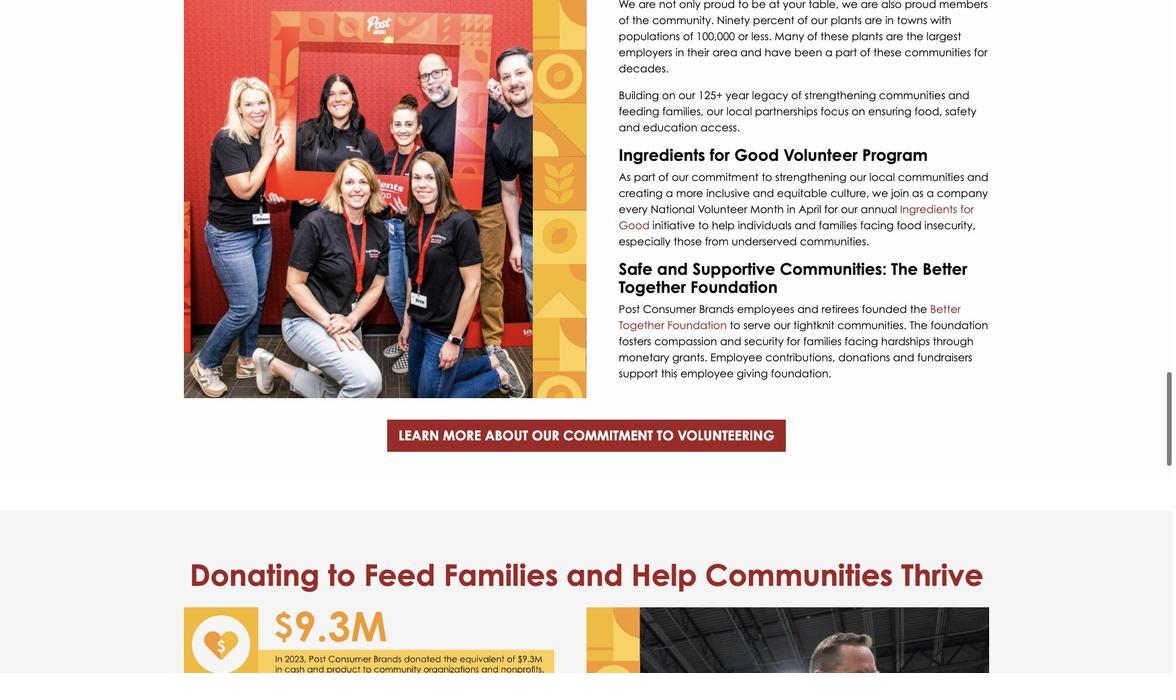 Task type: locate. For each thing, give the bounding box(es) containing it.
more inside learn more about our commitment to volunteering "link"
[[443, 427, 481, 444]]

we
[[619, 0, 636, 11]]

plants down also
[[852, 29, 883, 43]]

food,
[[915, 105, 942, 118]]

in
[[885, 13, 894, 27], [675, 46, 684, 59], [787, 203, 796, 216]]

employees
[[737, 303, 794, 316]]

communities. inside to serve our tightknit communities. the foundation fosters compassion and security for families facing hardships through monetary grants. employee contributions, donations and fundraisers support this employee giving foundation.
[[837, 319, 907, 332]]

1 vertical spatial families
[[803, 335, 842, 348]]

to left feed
[[328, 558, 356, 593]]

our inside to serve our tightknit communities. the foundation fosters compassion and security for families facing hardships through monetary grants. employee contributions, donations and fundraisers support this employee giving foundation.
[[774, 319, 791, 332]]

0 vertical spatial commitment
[[692, 171, 759, 184]]

thrive
[[901, 558, 984, 593]]

part inside the "as part of our commitment to strengthening our local communities and creating a more inclusive and equitable culture, we join as a company every national volunteer month in april for our annual"
[[634, 171, 655, 184]]

foundation
[[691, 277, 778, 297], [667, 319, 727, 332]]

families,
[[662, 105, 704, 118]]

volunteer
[[784, 145, 858, 165], [698, 203, 747, 216]]

on right focus
[[852, 105, 865, 118]]

good
[[734, 145, 779, 165], [619, 219, 650, 232]]

1 vertical spatial the
[[910, 319, 928, 332]]

0 vertical spatial communities
[[905, 46, 971, 59]]

0 horizontal spatial we
[[842, 0, 858, 11]]

a man in a safety jacket and glasses moves boxes image
[[587, 608, 989, 674]]

to left the volunteering
[[657, 427, 674, 444]]

the down the food
[[891, 259, 918, 279]]

to inside we are not only proud to be at your table, we are also proud members of the community. ninety percent of our plants are in towns with populations of 100,000 or less. many of these plants are the largest employers in their area and have been a part of these communities for decades.
[[738, 0, 749, 11]]

program
[[862, 145, 928, 165]]

compassion
[[654, 335, 717, 348]]

strengthening
[[805, 89, 876, 102], [775, 171, 847, 184]]

commitment
[[692, 171, 759, 184], [563, 427, 653, 444]]

plants
[[831, 13, 862, 27], [852, 29, 883, 43]]

good down 'every'
[[619, 219, 650, 232]]

of
[[619, 13, 629, 27], [798, 13, 808, 27], [683, 29, 693, 43], [807, 29, 818, 43], [860, 46, 871, 59], [791, 89, 802, 102], [658, 171, 669, 184]]

to
[[738, 0, 749, 11], [762, 171, 772, 184], [698, 219, 709, 232], [730, 319, 741, 332], [657, 427, 674, 444], [328, 558, 356, 593]]

brands
[[699, 303, 734, 316]]

0 horizontal spatial on
[[662, 89, 676, 102]]

the inside to serve our tightknit communities. the foundation fosters compassion and security for families facing hardships through monetary grants. employee contributions, donations and fundraisers support this employee giving foundation.
[[910, 319, 928, 332]]

1 horizontal spatial good
[[734, 145, 779, 165]]

2 vertical spatial in
[[787, 203, 796, 216]]

in left their
[[675, 46, 684, 59]]

partnerships
[[755, 105, 818, 118]]

part right been
[[836, 46, 857, 59]]

for right april
[[824, 203, 838, 216]]

area
[[713, 46, 738, 59]]

local down year
[[727, 105, 752, 118]]

0 vertical spatial these
[[821, 29, 849, 43]]

these up been
[[821, 29, 849, 43]]

a up national
[[666, 187, 673, 200]]

communities. inside the initiative to help individuals and families facing food insecurity, especially those from underserved communities.
[[800, 235, 869, 249]]

the up "populations"
[[632, 13, 649, 27]]

commitment for strengthening
[[692, 171, 759, 184]]

0 vertical spatial together
[[619, 277, 686, 297]]

together
[[619, 277, 686, 297], [619, 319, 665, 332]]

2 horizontal spatial a
[[927, 187, 934, 200]]

local inside building on our 125+ year legacy of strengthening communities and feeding families, our local partnerships focus on ensuring food, safety and education access.
[[727, 105, 752, 118]]

0 vertical spatial plants
[[831, 13, 862, 27]]

of down your
[[798, 13, 808, 27]]

0 vertical spatial more
[[676, 187, 703, 200]]

communities down largest
[[905, 46, 971, 59]]

creating
[[619, 187, 663, 200]]

to inside "link"
[[657, 427, 674, 444]]

of right been
[[860, 46, 871, 59]]

1 vertical spatial foundation
[[667, 319, 727, 332]]

better down insecurity,
[[923, 259, 967, 279]]

are down towns
[[886, 29, 904, 43]]

1 together from the top
[[619, 277, 686, 297]]

decades.
[[619, 62, 669, 75]]

security
[[744, 335, 784, 348]]

facing down annual at the top
[[860, 219, 894, 232]]

more right learn
[[443, 427, 481, 444]]

for down 'access.'
[[710, 145, 730, 165]]

strengthening up focus
[[805, 89, 876, 102]]

for
[[974, 46, 988, 59], [710, 145, 730, 165], [824, 203, 838, 216], [960, 203, 974, 216], [787, 335, 800, 348]]

good inside ingredients for good
[[619, 219, 650, 232]]

1 vertical spatial volunteer
[[698, 203, 747, 216]]

1 vertical spatial on
[[852, 105, 865, 118]]

0 horizontal spatial a
[[666, 187, 673, 200]]

a right been
[[825, 46, 833, 59]]

0 vertical spatial facing
[[860, 219, 894, 232]]

better up foundation
[[930, 303, 961, 316]]

families inside to serve our tightknit communities. the foundation fosters compassion and security for families facing hardships through monetary grants. employee contributions, donations and fundraisers support this employee giving foundation.
[[803, 335, 842, 348]]

of up partnerships at the right top
[[791, 89, 802, 102]]

0 horizontal spatial commitment
[[563, 427, 653, 444]]

ingredients for ingredients for good volunteer program
[[619, 145, 705, 165]]

foundation up compassion
[[667, 319, 727, 332]]

largest
[[927, 29, 961, 43]]

these down towns
[[874, 46, 902, 59]]

plants down table,
[[831, 13, 862, 27]]

for up contributions,
[[787, 335, 800, 348]]

equitable
[[777, 187, 828, 200]]

be
[[752, 0, 766, 11]]

together up fosters
[[619, 319, 665, 332]]

commitment inside the "as part of our commitment to strengthening our local communities and creating a more inclusive and equitable culture, we join as a company every national volunteer month in april for our annual"
[[692, 171, 759, 184]]

1 vertical spatial we
[[872, 187, 888, 200]]

ingredients inside ingredients for good
[[900, 203, 957, 216]]

part up creating
[[634, 171, 655, 184]]

1 horizontal spatial we
[[872, 187, 888, 200]]

giving
[[737, 367, 768, 381]]

our right about
[[532, 427, 560, 444]]

families down the tightknit
[[803, 335, 842, 348]]

1 vertical spatial facing
[[845, 335, 878, 348]]

families down april
[[819, 219, 857, 232]]

this
[[661, 367, 678, 381]]

0 horizontal spatial more
[[443, 427, 481, 444]]

in left april
[[787, 203, 796, 216]]

1 horizontal spatial in
[[787, 203, 796, 216]]

0 vertical spatial ingredients
[[619, 145, 705, 165]]

1 vertical spatial communities
[[879, 89, 945, 102]]

communities up food,
[[879, 89, 945, 102]]

employee
[[710, 351, 763, 364]]

to inside to serve our tightknit communities. the foundation fosters compassion and security for families facing hardships through monetary grants. employee contributions, donations and fundraisers support this employee giving foundation.
[[730, 319, 741, 332]]

of inside the "as part of our commitment to strengthening our local communities and creating a more inclusive and equitable culture, we join as a company every national volunteer month in april for our annual"
[[658, 171, 669, 184]]

ensuring
[[868, 105, 912, 118]]

commitment inside "link"
[[563, 427, 653, 444]]

1 vertical spatial the
[[906, 29, 924, 43]]

together inside safe and supportive communities: the better together foundation
[[619, 277, 686, 297]]

or
[[738, 29, 748, 43]]

post employees in black shirts pose for a photo against a red wall image
[[184, 0, 587, 399]]

culture,
[[831, 187, 869, 200]]

1 vertical spatial communities.
[[837, 319, 907, 332]]

volunteer up help
[[698, 203, 747, 216]]

0 vertical spatial part
[[836, 46, 857, 59]]

we up annual at the top
[[872, 187, 888, 200]]

communities
[[905, 46, 971, 59], [879, 89, 945, 102], [898, 171, 964, 184]]

we are not only proud to be at your table, we are also proud members of the community. ninety percent of our plants are in towns with populations of 100,000 or less. many of these plants are the largest employers in their area and have been a part of these communities for decades.
[[619, 0, 988, 75]]

part inside we are not only proud to be at your table, we are also proud members of the community. ninety percent of our plants are in towns with populations of 100,000 or less. many of these plants are the largest employers in their area and have been a part of these communities for decades.
[[836, 46, 857, 59]]

0 vertical spatial the
[[891, 259, 918, 279]]

together inside better together foundation
[[619, 319, 665, 332]]

for down "members"
[[974, 46, 988, 59]]

1 horizontal spatial proud
[[905, 0, 936, 11]]

a right as
[[927, 187, 934, 200]]

ninety
[[717, 13, 750, 27]]

1 vertical spatial together
[[619, 319, 665, 332]]

0 vertical spatial strengthening
[[805, 89, 876, 102]]

good down 'access.'
[[734, 145, 779, 165]]

a inside we are not only proud to be at your table, we are also proud members of the community. ninety percent of our plants are in towns with populations of 100,000 or less. many of these plants are the largest employers in their area and have been a part of these communities for decades.
[[825, 46, 833, 59]]

proud up towns
[[905, 0, 936, 11]]

the down towns
[[906, 29, 924, 43]]

contributions,
[[766, 351, 835, 364]]

in down also
[[885, 13, 894, 27]]

1 vertical spatial local
[[870, 171, 895, 184]]

0 horizontal spatial volunteer
[[698, 203, 747, 216]]

1 vertical spatial strengthening
[[775, 171, 847, 184]]

1 horizontal spatial ingredients
[[900, 203, 957, 216]]

0 vertical spatial communities.
[[800, 235, 869, 249]]

1 vertical spatial in
[[675, 46, 684, 59]]

1 horizontal spatial commitment
[[692, 171, 759, 184]]

especially
[[619, 235, 671, 249]]

month
[[750, 203, 784, 216]]

communities
[[705, 558, 893, 593]]

0 horizontal spatial part
[[634, 171, 655, 184]]

our up culture,
[[850, 171, 867, 184]]

facing up donations
[[845, 335, 878, 348]]

communities. up communities:
[[800, 235, 869, 249]]

more up national
[[676, 187, 703, 200]]

to down the ingredients for good volunteer program
[[762, 171, 772, 184]]

to inside the "as part of our commitment to strengthening our local communities and creating a more inclusive and equitable culture, we join as a company every national volunteer month in april for our annual"
[[762, 171, 772, 184]]

fundraisers
[[917, 351, 973, 364]]

better inside better together foundation
[[930, 303, 961, 316]]

to inside the initiative to help individuals and families facing food insecurity, especially those from underserved communities.
[[698, 219, 709, 232]]

our
[[811, 13, 828, 27], [679, 89, 695, 102], [707, 105, 724, 118], [672, 171, 689, 184], [850, 171, 867, 184], [841, 203, 858, 216], [774, 319, 791, 332], [532, 427, 560, 444]]

the right founded
[[910, 303, 927, 316]]

local
[[727, 105, 752, 118], [870, 171, 895, 184]]

communities. down founded
[[837, 319, 907, 332]]

0 horizontal spatial ingredients
[[619, 145, 705, 165]]

to left be
[[738, 0, 749, 11]]

are left also
[[861, 0, 878, 11]]

0 vertical spatial good
[[734, 145, 779, 165]]

tightknit
[[794, 319, 835, 332]]

commitment for volunteering
[[563, 427, 653, 444]]

learn
[[399, 427, 439, 444]]

safe and supportive communities: the better together foundation
[[619, 259, 967, 297]]

donations
[[838, 351, 890, 364]]

0 vertical spatial better
[[923, 259, 967, 279]]

strengthening up equitable
[[775, 171, 847, 184]]

volunteering
[[678, 427, 775, 444]]

on up families,
[[662, 89, 676, 102]]

to left help
[[698, 219, 709, 232]]

ingredients
[[619, 145, 705, 165], [900, 203, 957, 216]]

0 horizontal spatial proud
[[704, 0, 735, 11]]

donating to feed families and help communities thrive
[[190, 558, 984, 593]]

1 vertical spatial these
[[874, 46, 902, 59]]

building
[[619, 89, 659, 102]]

1 horizontal spatial local
[[870, 171, 895, 184]]

are
[[639, 0, 656, 11], [861, 0, 878, 11], [865, 13, 882, 27], [886, 29, 904, 43]]

facing inside the initiative to help individuals and families facing food insecurity, especially those from underserved communities.
[[860, 219, 894, 232]]

0 horizontal spatial local
[[727, 105, 752, 118]]

0 horizontal spatial good
[[619, 219, 650, 232]]

for down company
[[960, 203, 974, 216]]

proud
[[704, 0, 735, 11], [905, 0, 936, 11]]

to left 'serve'
[[730, 319, 741, 332]]

1 vertical spatial good
[[619, 219, 650, 232]]

for inside to serve our tightknit communities. the foundation fosters compassion and security for families facing hardships through monetary grants. employee contributions, donations and fundraisers support this employee giving foundation.
[[787, 335, 800, 348]]

from
[[705, 235, 729, 249]]

0 vertical spatial volunteer
[[784, 145, 858, 165]]

1 horizontal spatial a
[[825, 46, 833, 59]]

strengthening inside building on our 125+ year legacy of strengthening communities and feeding families, our local partnerships focus on ensuring food, safety and education access.
[[805, 89, 876, 102]]

for inside ingredients for good
[[960, 203, 974, 216]]

1 vertical spatial commitment
[[563, 427, 653, 444]]

1 horizontal spatial volunteer
[[784, 145, 858, 165]]

local up join
[[870, 171, 895, 184]]

individuals
[[738, 219, 792, 232]]

foundation inside better together foundation
[[667, 319, 727, 332]]

foundation inside safe and supportive communities: the better together foundation
[[691, 277, 778, 297]]

together up consumer
[[619, 277, 686, 297]]

0 vertical spatial families
[[819, 219, 857, 232]]

these
[[821, 29, 849, 43], [874, 46, 902, 59]]

0 vertical spatial foundation
[[691, 277, 778, 297]]

1 vertical spatial better
[[930, 303, 961, 316]]

and inside safe and supportive communities: the better together foundation
[[657, 259, 688, 279]]

the up hardships
[[910, 319, 928, 332]]

1 vertical spatial more
[[443, 427, 481, 444]]

our up families,
[[679, 89, 695, 102]]

foundation
[[931, 319, 988, 332]]

annual
[[861, 203, 897, 216]]

1 horizontal spatial more
[[676, 187, 703, 200]]

our down table,
[[811, 13, 828, 27]]

company
[[937, 187, 988, 200]]

are right we
[[639, 0, 656, 11]]

learn more about our commitment to volunteering
[[399, 427, 775, 444]]

facing inside to serve our tightknit communities. the foundation fosters compassion and security for families facing hardships through monetary grants. employee contributions, donations and fundraisers support this employee giving foundation.
[[845, 335, 878, 348]]

2 vertical spatial communities
[[898, 171, 964, 184]]

1 horizontal spatial part
[[836, 46, 857, 59]]

volunteer up the "as part of our commitment to strengthening our local communities and creating a more inclusive and equitable culture, we join as a company every national volunteer month in april for our annual"
[[784, 145, 858, 165]]

1 vertical spatial ingredients
[[900, 203, 957, 216]]

less.
[[751, 29, 772, 43]]

proud up ninety at the top right of page
[[704, 0, 735, 11]]

communities inside we are not only proud to be at your table, we are also proud members of the community. ninety percent of our plants are in towns with populations of 100,000 or less. many of these plants are the largest employers in their area and have been a part of these communities for decades.
[[905, 46, 971, 59]]

0 vertical spatial local
[[727, 105, 752, 118]]

2 horizontal spatial in
[[885, 13, 894, 27]]

education
[[643, 121, 698, 134]]

2 together from the top
[[619, 319, 665, 332]]

0 vertical spatial on
[[662, 89, 676, 102]]

we right table,
[[842, 0, 858, 11]]

0 vertical spatial we
[[842, 0, 858, 11]]

communities up as
[[898, 171, 964, 184]]

ingredients down education
[[619, 145, 705, 165]]

ingredients down as
[[900, 203, 957, 216]]

of down community.
[[683, 29, 693, 43]]

our down post consumer brands employees and retirees founded the
[[774, 319, 791, 332]]

1 vertical spatial part
[[634, 171, 655, 184]]

in 2023, post consumer brands donated the equivalent of $9.3m in cash and product to community organizations and nonprofits. image
[[184, 608, 554, 674]]

of up creating
[[658, 171, 669, 184]]

better
[[923, 259, 967, 279], [930, 303, 961, 316]]

food
[[897, 219, 922, 232]]

0 vertical spatial the
[[632, 13, 649, 27]]

foundation up brands
[[691, 277, 778, 297]]

more
[[676, 187, 703, 200], [443, 427, 481, 444]]



Task type: describe. For each thing, give the bounding box(es) containing it.
inclusive
[[706, 187, 750, 200]]

better inside safe and supportive communities: the better together foundation
[[923, 259, 967, 279]]

safety
[[945, 105, 977, 118]]

members
[[939, 0, 988, 11]]

as
[[912, 187, 924, 200]]

post consumer brands employees and retirees founded the
[[619, 303, 930, 316]]

volunteer inside the "as part of our commitment to strengthening our local communities and creating a more inclusive and equitable culture, we join as a company every national volunteer month in april for our annual"
[[698, 203, 747, 216]]

building on our 125+ year legacy of strengthening communities and feeding families, our local partnerships focus on ensuring food, safety and education access.
[[619, 89, 977, 134]]

foundation.
[[771, 367, 832, 381]]

support
[[619, 367, 658, 381]]

0 horizontal spatial in
[[675, 46, 684, 59]]

100,000
[[696, 29, 735, 43]]

only
[[679, 0, 701, 11]]

community.
[[652, 13, 714, 27]]

populations
[[619, 29, 680, 43]]

the inside safe and supportive communities: the better together foundation
[[891, 259, 918, 279]]

safe
[[619, 259, 653, 279]]

2 proud from the left
[[905, 0, 936, 11]]

1 horizontal spatial on
[[852, 105, 865, 118]]

initiative
[[653, 219, 695, 232]]

and inside the initiative to help individuals and families facing food insecurity, especially those from underserved communities.
[[795, 219, 816, 232]]

families
[[444, 558, 558, 593]]

focus
[[821, 105, 849, 118]]

grants.
[[672, 351, 708, 364]]

been
[[795, 46, 822, 59]]

join
[[891, 187, 909, 200]]

fosters
[[619, 335, 651, 348]]

towns
[[897, 13, 927, 27]]

our down culture,
[[841, 203, 858, 216]]

0 vertical spatial in
[[885, 13, 894, 27]]

underserved
[[732, 235, 797, 249]]

those
[[674, 235, 702, 249]]

ingredients for good volunteer program
[[619, 145, 928, 165]]

1 vertical spatial plants
[[852, 29, 883, 43]]

2 vertical spatial the
[[910, 303, 927, 316]]

good for ingredients for good volunteer program
[[734, 145, 779, 165]]

with
[[930, 13, 952, 27]]

monetary
[[619, 351, 669, 364]]

125+
[[698, 89, 723, 102]]

are down also
[[865, 13, 882, 27]]

better together foundation link
[[619, 303, 961, 332]]

1 horizontal spatial these
[[874, 46, 902, 59]]

more inside the "as part of our commitment to strengthening our local communities and creating a more inclusive and equitable culture, we join as a company every national volunteer month in april for our annual"
[[676, 187, 703, 200]]

strengthening inside the "as part of our commitment to strengthening our local communities and creating a more inclusive and equitable culture, we join as a company every national volunteer month in april for our annual"
[[775, 171, 847, 184]]

in inside the "as part of our commitment to strengthening our local communities and creating a more inclusive and equitable culture, we join as a company every national volunteer month in april for our annual"
[[787, 203, 796, 216]]

consumer
[[643, 303, 696, 316]]

have
[[765, 46, 792, 59]]

many
[[775, 29, 804, 43]]

our down '125+'
[[707, 105, 724, 118]]

as
[[619, 171, 631, 184]]

table,
[[809, 0, 839, 11]]

serve
[[744, 319, 771, 332]]

we inside we are not only proud to be at your table, we are also proud members of the community. ninety percent of our plants are in towns with populations of 100,000 or less. many of these plants are the largest employers in their area and have been a part of these communities for decades.
[[842, 0, 858, 11]]

families inside the initiative to help individuals and families facing food insecurity, especially those from underserved communities.
[[819, 219, 857, 232]]

their
[[687, 46, 710, 59]]

about
[[485, 427, 528, 444]]

better together foundation
[[619, 303, 961, 332]]

employers
[[619, 46, 673, 59]]

our inside "link"
[[532, 427, 560, 444]]

supportive
[[693, 259, 775, 279]]

help
[[631, 558, 697, 593]]

feeding
[[619, 105, 659, 118]]

help
[[712, 219, 735, 232]]

insecurity,
[[925, 219, 976, 232]]

communities inside the "as part of our commitment to strengthening our local communities and creating a more inclusive and equitable culture, we join as a company every national volunteer month in april for our annual"
[[898, 171, 964, 184]]

legacy
[[752, 89, 788, 102]]

retirees
[[822, 303, 859, 316]]

for inside we are not only proud to be at your table, we are also proud members of the community. ninety percent of our plants are in towns with populations of 100,000 or less. many of these plants are the largest employers in their area and have been a part of these communities for decades.
[[974, 46, 988, 59]]

0 horizontal spatial these
[[821, 29, 849, 43]]

and inside we are not only proud to be at your table, we are also proud members of the community. ninety percent of our plants are in towns with populations of 100,000 or less. many of these plants are the largest employers in their area and have been a part of these communities for decades.
[[741, 46, 762, 59]]

learn more about our commitment to volunteering link
[[387, 420, 786, 452]]

1 proud from the left
[[704, 0, 735, 11]]

donating
[[190, 558, 320, 593]]

through
[[933, 335, 974, 348]]

for inside the "as part of our commitment to strengthening our local communities and creating a more inclusive and equitable culture, we join as a company every national volunteer month in april for our annual"
[[824, 203, 838, 216]]

communities:
[[780, 259, 887, 279]]

communities inside building on our 125+ year legacy of strengthening communities and feeding families, our local partnerships focus on ensuring food, safety and education access.
[[879, 89, 945, 102]]

every
[[619, 203, 648, 216]]

year
[[726, 89, 749, 102]]

not
[[659, 0, 676, 11]]

access.
[[701, 121, 740, 134]]

post
[[619, 303, 640, 316]]

good for ingredients for good
[[619, 219, 650, 232]]

national
[[651, 203, 695, 216]]

of inside building on our 125+ year legacy of strengthening communities and feeding families, our local partnerships focus on ensuring food, safety and education access.
[[791, 89, 802, 102]]

our up national
[[672, 171, 689, 184]]

to serve our tightknit communities. the foundation fosters compassion and security for families facing hardships through monetary grants. employee contributions, donations and fundraisers support this employee giving foundation.
[[619, 319, 988, 381]]

we inside the "as part of our commitment to strengthening our local communities and creating a more inclusive and equitable culture, we join as a company every national volunteer month in april for our annual"
[[872, 187, 888, 200]]

our inside we are not only proud to be at your table, we are also proud members of the community. ninety percent of our plants are in towns with populations of 100,000 or less. many of these plants are the largest employers in their area and have been a part of these communities for decades.
[[811, 13, 828, 27]]

as part of our commitment to strengthening our local communities and creating a more inclusive and equitable culture, we join as a company every national volunteer month in april for our annual
[[619, 171, 989, 216]]

hardships
[[881, 335, 930, 348]]

ingredients for ingredients for good
[[900, 203, 957, 216]]

local inside the "as part of our commitment to strengthening our local communities and creating a more inclusive and equitable culture, we join as a company every national volunteer month in april for our annual"
[[870, 171, 895, 184]]

your
[[783, 0, 806, 11]]

feed
[[364, 558, 435, 593]]

also
[[881, 0, 902, 11]]

april
[[799, 203, 821, 216]]

of up been
[[807, 29, 818, 43]]

of down we
[[619, 13, 629, 27]]

ingredients for good link
[[619, 203, 974, 232]]

percent
[[753, 13, 795, 27]]



Task type: vqa. For each thing, say whether or not it's contained in the screenshot.
manage settings popup button
no



